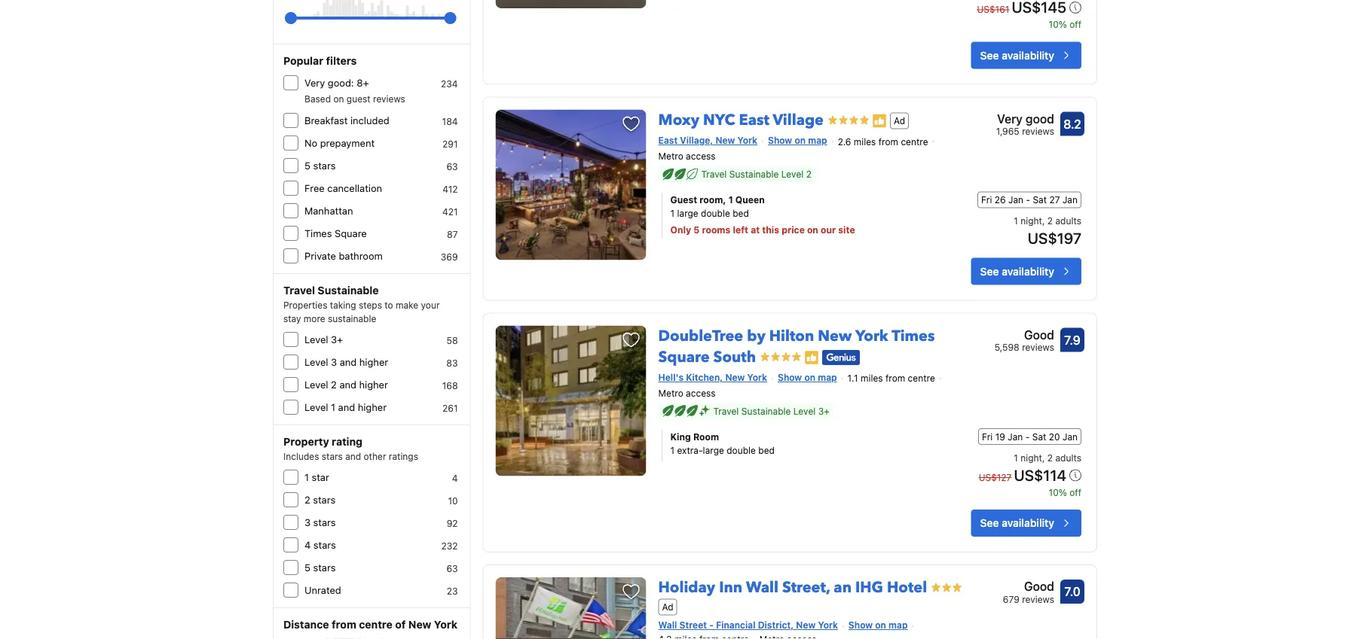 Task type: describe. For each thing, give the bounding box(es) containing it.
jan right the 27
[[1063, 195, 1078, 205]]

5,598
[[995, 342, 1020, 353]]

see availability for moxy nyc east village
[[980, 265, 1054, 278]]

of
[[395, 619, 406, 632]]

good 5,598 reviews
[[995, 328, 1054, 353]]

ratings
[[389, 451, 418, 462]]

4 for 4
[[452, 473, 458, 484]]

fri for moxy nyc east village
[[981, 195, 992, 205]]

new down south
[[725, 373, 745, 383]]

1 see availability link from the top
[[971, 42, 1082, 69]]

1.1 miles from centre metro access
[[658, 374, 935, 399]]

2 vertical spatial 5
[[304, 563, 310, 574]]

very good: 8+
[[304, 77, 369, 89]]

good:
[[328, 77, 354, 89]]

popular filters
[[283, 55, 357, 67]]

2 down 1 star
[[304, 495, 310, 506]]

0 horizontal spatial east
[[658, 135, 678, 146]]

stars down 3 stars
[[313, 540, 336, 551]]

show for new
[[778, 373, 802, 383]]

only
[[670, 225, 691, 235]]

large inside "king room 1 extra-large double bed"
[[703, 445, 724, 456]]

scored 7.9 element
[[1060, 328, 1085, 352]]

distance from centre of new york
[[283, 619, 458, 632]]

by
[[747, 326, 766, 347]]

doubletree
[[658, 326, 743, 347]]

sustainable
[[328, 314, 376, 324]]

19
[[995, 432, 1005, 442]]

rooms
[[702, 225, 731, 235]]

your
[[421, 300, 440, 311]]

stars up 4 stars
[[313, 517, 336, 529]]

1 night , 2 adults us$197
[[1014, 216, 1082, 247]]

421
[[442, 207, 458, 217]]

2 stars
[[304, 495, 336, 506]]

breakfast
[[304, 115, 348, 126]]

291
[[443, 139, 458, 149]]

no prepayment
[[304, 138, 375, 149]]

doubletree by hilton new york times square south
[[658, 326, 935, 368]]

168
[[442, 381, 458, 391]]

access for moxy
[[686, 151, 716, 162]]

includes
[[283, 451, 319, 462]]

higher for level 3 and higher
[[359, 357, 388, 368]]

at
[[751, 225, 760, 235]]

unrated
[[304, 585, 341, 597]]

, for 1 night , 2 adults us$197
[[1042, 216, 1045, 226]]

good element for doubletree by hilton new york times square south
[[995, 326, 1054, 344]]

sat for doubletree by hilton new york times square south
[[1032, 432, 1046, 442]]

map for new
[[818, 373, 837, 383]]

based
[[304, 93, 331, 104]]

other
[[364, 451, 386, 462]]

1 down level 2 and higher
[[331, 402, 335, 413]]

taking
[[330, 300, 356, 311]]

higher for level 1 and higher
[[358, 402, 387, 413]]

5 inside guest room, 1 queen 1 large double bed only 5 rooms left at this price on our site
[[694, 225, 700, 235]]

jan right 26
[[1008, 195, 1024, 205]]

manhattan
[[304, 205, 353, 217]]

2 for 1 night , 2 adults us$197
[[1048, 216, 1053, 226]]

star
[[312, 472, 329, 484]]

times square
[[304, 228, 367, 239]]

20
[[1049, 432, 1060, 442]]

doubletree by hilton new york times square south image
[[496, 326, 646, 477]]

sustainable for moxy
[[729, 169, 779, 180]]

2 for 1 night , 2 adults
[[1048, 453, 1053, 464]]

travel for doubletree
[[713, 406, 739, 417]]

us$197
[[1028, 229, 1082, 247]]

and for 3
[[340, 357, 357, 368]]

0 vertical spatial 5
[[304, 160, 310, 171]]

properties
[[283, 300, 327, 311]]

rating
[[332, 436, 363, 448]]

on inside guest room, 1 queen 1 large double bed only 5 rooms left at this price on our site
[[807, 225, 818, 235]]

1 vertical spatial ad
[[662, 602, 674, 613]]

fri 26 jan - sat 27 jan
[[981, 195, 1078, 205]]

jan right 19
[[1008, 432, 1023, 442]]

27
[[1050, 195, 1060, 205]]

reviews up included
[[373, 93, 405, 104]]

new inside doubletree by hilton new york times square south
[[818, 326, 852, 347]]

our
[[821, 225, 836, 235]]

village
[[773, 110, 824, 131]]

stay
[[283, 314, 301, 324]]

7.9
[[1064, 333, 1081, 347]]

miles for village
[[854, 136, 876, 147]]

10% off for us$161
[[1049, 19, 1082, 30]]

7.0
[[1064, 585, 1081, 600]]

58
[[447, 335, 458, 346]]

10% for us$161
[[1049, 19, 1067, 30]]

off for us$161
[[1070, 19, 1082, 30]]

bathroom
[[339, 251, 383, 262]]

left
[[733, 225, 748, 235]]

this property is part of our preferred partner programme. it is committed to providing commendable service and good value. it will pay us a higher commission if you make a booking. image for village
[[872, 113, 887, 128]]

26
[[995, 195, 1006, 205]]

good for doubletree by hilton new york times square south
[[1024, 328, 1054, 342]]

bed inside "king room 1 extra-large double bed"
[[758, 445, 775, 456]]

very good element
[[996, 110, 1054, 128]]

king
[[670, 432, 691, 442]]

on for moxy
[[795, 135, 806, 146]]

show on map for street,
[[849, 621, 908, 631]]

wall street - financial district, new york
[[658, 621, 838, 631]]

free
[[304, 183, 325, 194]]

york down moxy nyc east village
[[738, 135, 757, 146]]

ihg
[[855, 578, 883, 599]]

holiday inn wall street, an ihg hotel link
[[658, 572, 927, 599]]

10% off for us$127
[[1049, 488, 1082, 498]]

412
[[443, 184, 458, 194]]

room
[[693, 432, 719, 442]]

adults for 1 night , 2 adults us$197
[[1056, 216, 1082, 226]]

district,
[[758, 621, 794, 631]]

show on map for new
[[778, 373, 837, 383]]

8+
[[357, 77, 369, 89]]

availability for doubletree by hilton new york times square south
[[1002, 517, 1054, 530]]

financial
[[716, 621, 756, 631]]

from for moxy nyc east village
[[879, 136, 898, 147]]

times inside doubletree by hilton new york times square south
[[892, 326, 935, 347]]

1 inside "king room 1 extra-large double bed"
[[670, 445, 675, 456]]

moxy nyc east village link
[[658, 104, 824, 131]]

level for level 3 and higher
[[304, 357, 328, 368]]

good element for holiday inn wall street, an ihg hotel
[[1003, 578, 1054, 596]]

extra-
[[677, 445, 703, 456]]

0 horizontal spatial 3+
[[331, 334, 343, 346]]

new right district,
[[796, 621, 816, 631]]

2.6
[[838, 136, 851, 147]]

property rating includes stars and other ratings
[[283, 436, 418, 462]]

east inside moxy nyc east village link
[[739, 110, 769, 131]]

2 vertical spatial -
[[709, 621, 714, 631]]

stars down star
[[313, 495, 336, 506]]

679
[[1003, 595, 1020, 605]]

guest room, 1 queen 1 large double bed only 5 rooms left at this price on our site
[[670, 195, 855, 235]]

based on guest reviews
[[304, 93, 405, 104]]

10
[[448, 496, 458, 506]]

street
[[680, 621, 707, 631]]

this property is part of our preferred partner programme. it is committed to providing commendable service and good value. it will pay us a higher commission if you make a booking. image for new
[[804, 350, 819, 366]]

night for 1 night , 2 adults us$197
[[1021, 216, 1042, 226]]

moxy
[[658, 110, 699, 131]]

price
[[782, 225, 805, 235]]

map for village
[[808, 135, 827, 146]]

1 availability from the top
[[1002, 49, 1054, 62]]

2.6 miles from centre metro access
[[658, 136, 928, 162]]

us$161
[[977, 4, 1009, 15]]

square inside doubletree by hilton new york times square south
[[658, 347, 710, 368]]

10% for us$127
[[1049, 488, 1067, 498]]

free cancellation
[[304, 183, 382, 194]]

inn
[[719, 578, 743, 599]]

0 horizontal spatial square
[[335, 228, 367, 239]]

popular
[[283, 55, 323, 67]]

and for 1
[[338, 402, 355, 413]]

show for village
[[768, 135, 792, 146]]

0 vertical spatial ad
[[894, 116, 905, 126]]

1 down "fri 19 jan - sat 20 jan"
[[1014, 453, 1018, 464]]

travel sustainable level 3+
[[713, 406, 830, 417]]

234
[[441, 78, 458, 89]]

see for moxy nyc east village
[[980, 265, 999, 278]]

1 see from the top
[[980, 49, 999, 62]]

hotel
[[887, 578, 927, 599]]

1 63 from the top
[[446, 161, 458, 172]]

an
[[834, 578, 852, 599]]

level 1 and higher
[[304, 402, 387, 413]]

holiday inn wall street, an ihg hotel
[[658, 578, 927, 599]]

us$114
[[1014, 467, 1066, 484]]

moxy nyc east village image
[[496, 110, 646, 261]]



Task type: vqa. For each thing, say whether or not it's contained in the screenshot.


Task type: locate. For each thing, give the bounding box(es) containing it.
level 3 and higher
[[304, 357, 388, 368]]

2 vertical spatial higher
[[358, 402, 387, 413]]

square
[[335, 228, 367, 239], [658, 347, 710, 368]]

fri for doubletree by hilton new york times square south
[[982, 432, 993, 442]]

1 , from the top
[[1042, 216, 1045, 226]]

2 5 stars from the top
[[304, 563, 336, 574]]

2 vertical spatial availability
[[1002, 517, 1054, 530]]

1,965
[[996, 126, 1020, 137]]

2 adults from the top
[[1056, 453, 1082, 464]]

see availability link down 'us$197'
[[971, 258, 1082, 285]]

more
[[304, 314, 325, 324]]

good left 7.9
[[1024, 328, 1054, 342]]

village,
[[680, 135, 713, 146]]

night
[[1021, 216, 1042, 226], [1021, 453, 1042, 464]]

1 vertical spatial east
[[658, 135, 678, 146]]

1 horizontal spatial 3+
[[818, 406, 830, 417]]

0 vertical spatial see
[[980, 49, 999, 62]]

0 vertical spatial show on map
[[768, 135, 827, 146]]

jan right 20
[[1063, 432, 1078, 442]]

0 vertical spatial see availability link
[[971, 42, 1082, 69]]

doubletree by hilton new york times square south link
[[658, 320, 935, 368]]

street,
[[782, 578, 830, 599]]

1 vertical spatial 3+
[[818, 406, 830, 417]]

0 vertical spatial large
[[677, 208, 698, 219]]

very inside very good 1,965 reviews
[[997, 112, 1023, 126]]

included
[[350, 115, 389, 126]]

2 vertical spatial see availability link
[[971, 510, 1082, 537]]

1 vertical spatial good element
[[1003, 578, 1054, 596]]

queen
[[736, 195, 765, 205]]

see down us$127
[[980, 517, 999, 530]]

reviews inside good 5,598 reviews
[[1022, 342, 1054, 353]]

1 vertical spatial night
[[1021, 453, 1042, 464]]

night inside 1 night , 2 adults us$197
[[1021, 216, 1042, 226]]

2 night from the top
[[1021, 453, 1042, 464]]

see down 26
[[980, 265, 999, 278]]

centre inside 1.1 miles from centre metro access
[[908, 374, 935, 384]]

reviews inside good 679 reviews
[[1022, 595, 1054, 605]]

1 vertical spatial sat
[[1032, 432, 1046, 442]]

see availability link down us$161
[[971, 42, 1082, 69]]

show on map down ihg
[[849, 621, 908, 631]]

good for holiday inn wall street, an ihg hotel
[[1024, 580, 1054, 594]]

bed down king room "link"
[[758, 445, 775, 456]]

filters
[[326, 55, 357, 67]]

2 up level 1 and higher
[[331, 379, 337, 391]]

adults
[[1056, 216, 1082, 226], [1056, 453, 1082, 464]]

2 off from the top
[[1070, 488, 1082, 498]]

show down ihg
[[849, 621, 873, 631]]

york inside doubletree by hilton new york times square south
[[855, 326, 888, 347]]

genius discounts available at this property. image
[[822, 350, 860, 366], [822, 350, 860, 366]]

and
[[340, 357, 357, 368], [339, 379, 356, 391], [338, 402, 355, 413], [345, 451, 361, 462]]

0 vertical spatial night
[[1021, 216, 1042, 226]]

5 down 4 stars
[[304, 563, 310, 574]]

no
[[304, 138, 317, 149]]

0 vertical spatial 4
[[452, 473, 458, 484]]

sat for moxy nyc east village
[[1033, 195, 1047, 205]]

0 horizontal spatial bed
[[733, 208, 749, 219]]

very up 1,965
[[997, 112, 1023, 126]]

1 metro from the top
[[658, 151, 683, 162]]

1 vertical spatial times
[[892, 326, 935, 347]]

higher
[[359, 357, 388, 368], [359, 379, 388, 391], [358, 402, 387, 413]]

travel for moxy
[[701, 169, 727, 180]]

4
[[452, 473, 458, 484], [304, 540, 311, 551]]

2 63 from the top
[[446, 564, 458, 574]]

see for doubletree by hilton new york times square south
[[980, 517, 999, 530]]

- for doubletree by hilton new york times square south
[[1026, 432, 1030, 442]]

good element left 7.0
[[1003, 578, 1054, 596]]

see availability
[[980, 49, 1054, 62], [980, 265, 1054, 278], [980, 517, 1054, 530]]

1 vertical spatial 5 stars
[[304, 563, 336, 574]]

map left 2.6
[[808, 135, 827, 146]]

0 vertical spatial 63
[[446, 161, 458, 172]]

miles inside 2.6 miles from centre metro access
[[854, 136, 876, 147]]

east
[[739, 110, 769, 131], [658, 135, 678, 146]]

1 vertical spatial see availability link
[[971, 258, 1082, 285]]

metro inside 1.1 miles from centre metro access
[[658, 388, 683, 399]]

1 vertical spatial bed
[[758, 445, 775, 456]]

holiday
[[658, 578, 715, 599]]

1 horizontal spatial wall
[[746, 578, 779, 599]]

reviews inside very good 1,965 reviews
[[1022, 126, 1054, 137]]

- for moxy nyc east village
[[1026, 195, 1030, 205]]

level down 2.6 miles from centre metro access
[[781, 169, 804, 180]]

see availability link for moxy nyc east village
[[971, 258, 1082, 285]]

0 vertical spatial travel
[[701, 169, 727, 180]]

1 good from the top
[[1024, 328, 1054, 342]]

double inside "king room 1 extra-large double bed"
[[727, 445, 756, 456]]

1 night , 2 adults
[[1014, 453, 1082, 464]]

see availability down us$127
[[980, 517, 1054, 530]]

0 vertical spatial square
[[335, 228, 367, 239]]

miles inside 1.1 miles from centre metro access
[[861, 374, 883, 384]]

centre
[[901, 136, 928, 147], [908, 374, 935, 384], [359, 619, 393, 632]]

1 vertical spatial metro
[[658, 388, 683, 399]]

0 vertical spatial sustainable
[[729, 169, 779, 180]]

0 vertical spatial double
[[701, 208, 730, 219]]

1 horizontal spatial ad
[[894, 116, 905, 126]]

wall left street
[[658, 621, 677, 631]]

on left our
[[807, 225, 818, 235]]

0 vertical spatial 5 stars
[[304, 160, 336, 171]]

0 vertical spatial east
[[739, 110, 769, 131]]

very
[[304, 77, 325, 89], [997, 112, 1023, 126]]

fri
[[981, 195, 992, 205], [982, 432, 993, 442]]

stars inside property rating includes stars and other ratings
[[322, 451, 343, 462]]

adults down 20
[[1056, 453, 1082, 464]]

1 left star
[[304, 472, 309, 484]]

level 3+
[[304, 334, 343, 346]]

show for street,
[[849, 621, 873, 631]]

1 horizontal spatial square
[[658, 347, 710, 368]]

1 vertical spatial show on map
[[778, 373, 837, 383]]

1 horizontal spatial east
[[739, 110, 769, 131]]

large down room
[[703, 445, 724, 456]]

1 vertical spatial miles
[[861, 374, 883, 384]]

0 horizontal spatial very
[[304, 77, 325, 89]]

0 vertical spatial from
[[879, 136, 898, 147]]

map
[[808, 135, 827, 146], [818, 373, 837, 383], [889, 621, 908, 631]]

make
[[396, 300, 418, 311]]

0 vertical spatial availability
[[1002, 49, 1054, 62]]

0 vertical spatial sat
[[1033, 195, 1047, 205]]

1 down 'fri 26 jan - sat 27 jan'
[[1014, 216, 1018, 226]]

2 vertical spatial see availability
[[980, 517, 1054, 530]]

0 vertical spatial metro
[[658, 151, 683, 162]]

1 vertical spatial ,
[[1042, 453, 1045, 464]]

scored 8.2 element
[[1060, 112, 1085, 136]]

1 5 stars from the top
[[304, 160, 336, 171]]

access
[[686, 151, 716, 162], [686, 388, 716, 399]]

guest
[[347, 93, 371, 104]]

0 vertical spatial ,
[[1042, 216, 1045, 226]]

sustainable up taking
[[318, 285, 379, 297]]

cancellation
[[327, 183, 382, 194]]

0 horizontal spatial times
[[304, 228, 332, 239]]

4 down 3 stars
[[304, 540, 311, 551]]

miles
[[854, 136, 876, 147], [861, 374, 883, 384]]

1 vertical spatial off
[[1070, 488, 1082, 498]]

on for doubletree
[[804, 373, 816, 383]]

and down rating
[[345, 451, 361, 462]]

from right 1.1
[[886, 374, 905, 384]]

1 night from the top
[[1021, 216, 1042, 226]]

0 vertical spatial show
[[768, 135, 792, 146]]

reviews
[[373, 93, 405, 104], [1022, 126, 1054, 137], [1022, 342, 1054, 353], [1022, 595, 1054, 605]]

metro for moxy nyc east village
[[658, 151, 683, 162]]

3
[[331, 357, 337, 368], [304, 517, 311, 529]]

good inside good 5,598 reviews
[[1024, 328, 1054, 342]]

4 for 4 stars
[[304, 540, 311, 551]]

king room 1 extra-large double bed
[[670, 432, 775, 456]]

3 down 2 stars
[[304, 517, 311, 529]]

- right street
[[709, 621, 714, 631]]

2 up 'us$197'
[[1048, 216, 1053, 226]]

metro for doubletree by hilton new york times square south
[[658, 388, 683, 399]]

2 access from the top
[[686, 388, 716, 399]]

availability for moxy nyc east village
[[1002, 265, 1054, 278]]

2 vertical spatial map
[[889, 621, 908, 631]]

see availability down 'us$197'
[[980, 265, 1054, 278]]

5 stars up free
[[304, 160, 336, 171]]

room,
[[700, 195, 726, 205]]

-
[[1026, 195, 1030, 205], [1026, 432, 1030, 442], [709, 621, 714, 631]]

hell's
[[658, 373, 684, 383]]

from inside 1.1 miles from centre metro access
[[886, 374, 905, 384]]

, up 'us$197'
[[1042, 216, 1045, 226]]

23
[[447, 586, 458, 597]]

0 vertical spatial 10% off
[[1049, 19, 1082, 30]]

1 horizontal spatial times
[[892, 326, 935, 347]]

1 inside 1 night , 2 adults us$197
[[1014, 216, 1018, 226]]

87
[[447, 229, 458, 240]]

63 up 412
[[446, 161, 458, 172]]

2 vertical spatial sustainable
[[741, 406, 791, 417]]

5 right 'only'
[[694, 225, 700, 235]]

availability down us$161
[[1002, 49, 1054, 62]]

1 right the room,
[[729, 195, 733, 205]]

good element
[[995, 326, 1054, 344], [1003, 578, 1054, 596]]

63 up 23
[[446, 564, 458, 574]]

and for 2
[[339, 379, 356, 391]]

level for level 3+
[[304, 334, 328, 346]]

2 10% off from the top
[[1049, 488, 1082, 498]]

2 vertical spatial from
[[332, 619, 356, 632]]

1 vertical spatial fri
[[982, 432, 993, 442]]

access inside 2.6 miles from centre metro access
[[686, 151, 716, 162]]

centre for moxy nyc east village
[[901, 136, 928, 147]]

on down very good: 8+ on the top left of page
[[333, 93, 344, 104]]

and down level 3 and higher
[[339, 379, 356, 391]]

from right 2.6
[[879, 136, 898, 147]]

2 10% from the top
[[1049, 488, 1067, 498]]

1 down guest
[[670, 208, 675, 219]]

off
[[1070, 19, 1082, 30], [1070, 488, 1082, 498]]

1 vertical spatial wall
[[658, 621, 677, 631]]

this property is part of our preferred partner programme. it is committed to providing commendable service and good value. it will pay us a higher commission if you make a booking. image
[[804, 350, 819, 366]]

very for good
[[997, 112, 1023, 126]]

1 horizontal spatial very
[[997, 112, 1023, 126]]

1.1
[[848, 374, 858, 384]]

york down an
[[818, 621, 838, 631]]

access inside 1.1 miles from centre metro access
[[686, 388, 716, 399]]

level
[[781, 169, 804, 180], [304, 334, 328, 346], [304, 357, 328, 368], [304, 379, 328, 391], [304, 402, 328, 413], [794, 406, 816, 417]]

1 adults from the top
[[1056, 216, 1082, 226]]

availability down 'us$197'
[[1002, 265, 1054, 278]]

on down village
[[795, 135, 806, 146]]

1 access from the top
[[686, 151, 716, 162]]

travel sustainable level 2
[[701, 169, 812, 180]]

see availability link down us$114
[[971, 510, 1082, 537]]

prepayment
[[320, 138, 375, 149]]

access for doubletree
[[686, 388, 716, 399]]

night for 1 night , 2 adults
[[1021, 453, 1042, 464]]

1 vertical spatial show
[[778, 373, 802, 383]]

2 good from the top
[[1024, 580, 1054, 594]]

from inside 2.6 miles from centre metro access
[[879, 136, 898, 147]]

0 vertical spatial see availability
[[980, 49, 1054, 62]]

and inside property rating includes stars and other ratings
[[345, 451, 361, 462]]

0 vertical spatial bed
[[733, 208, 749, 219]]

0 vertical spatial access
[[686, 151, 716, 162]]

3 see from the top
[[980, 517, 999, 530]]

2 see availability from the top
[[980, 265, 1054, 278]]

metro
[[658, 151, 683, 162], [658, 388, 683, 399]]

adults inside 1 night , 2 adults us$197
[[1056, 216, 1082, 226]]

1 10% off from the top
[[1049, 19, 1082, 30]]

sat left 20
[[1032, 432, 1046, 442]]

night up us$114
[[1021, 453, 1042, 464]]

1 vertical spatial higher
[[359, 379, 388, 391]]

map for street,
[[889, 621, 908, 631]]

184
[[442, 116, 458, 127]]

2 vertical spatial show on map
[[849, 621, 908, 631]]

scored 7.0 element
[[1060, 580, 1085, 605]]

1 vertical spatial 10% off
[[1049, 488, 1082, 498]]

king room link
[[670, 430, 925, 444]]

2 , from the top
[[1042, 453, 1045, 464]]

4 stars
[[304, 540, 336, 551]]

on for holiday
[[875, 621, 886, 631]]

1 horizontal spatial large
[[703, 445, 724, 456]]

1 horizontal spatial 4
[[452, 473, 458, 484]]

show on map
[[768, 135, 827, 146], [778, 373, 837, 383], [849, 621, 908, 631]]

5
[[304, 160, 310, 171], [694, 225, 700, 235], [304, 563, 310, 574]]

0 vertical spatial adults
[[1056, 216, 1082, 226]]

york down 23
[[434, 619, 458, 632]]

and up level 2 and higher
[[340, 357, 357, 368]]

2 vertical spatial travel
[[713, 406, 739, 417]]

property
[[283, 436, 329, 448]]

1 vertical spatial adults
[[1056, 453, 1082, 464]]

1 vertical spatial access
[[686, 388, 716, 399]]

breakfast included
[[304, 115, 389, 126]]

metro down village,
[[658, 151, 683, 162]]

sustainable
[[729, 169, 779, 180], [318, 285, 379, 297], [741, 406, 791, 417]]

stars
[[313, 160, 336, 171], [322, 451, 343, 462], [313, 495, 336, 506], [313, 517, 336, 529], [313, 540, 336, 551], [313, 563, 336, 574]]

2 see from the top
[[980, 265, 999, 278]]

ad
[[894, 116, 905, 126], [662, 602, 674, 613]]

level for level 2 and higher
[[304, 379, 328, 391]]

3+ up level 3 and higher
[[331, 334, 343, 346]]

1 see availability from the top
[[980, 49, 1054, 62]]

261
[[443, 403, 458, 414]]

0 vertical spatial -
[[1026, 195, 1030, 205]]

level down more
[[304, 334, 328, 346]]

, inside 1 night , 2 adults us$197
[[1042, 216, 1045, 226]]

from
[[879, 136, 898, 147], [886, 374, 905, 384], [332, 619, 356, 632]]

2 up us$114
[[1048, 453, 1053, 464]]

good left 7.0
[[1024, 580, 1054, 594]]

3 see availability link from the top
[[971, 510, 1082, 537]]

3 down level 3+
[[331, 357, 337, 368]]

2 vertical spatial centre
[[359, 619, 393, 632]]

3 availability from the top
[[1002, 517, 1054, 530]]

stars up free
[[313, 160, 336, 171]]

access down the kitchen,
[[686, 388, 716, 399]]

1 vertical spatial from
[[886, 374, 905, 384]]

centre for doubletree by hilton new york times square south
[[908, 374, 935, 384]]

sustainable inside travel sustainable properties taking steps to make your stay more sustainable
[[318, 285, 379, 297]]

0 vertical spatial higher
[[359, 357, 388, 368]]

level for level 1 and higher
[[304, 402, 328, 413]]

south
[[713, 347, 756, 368]]

higher down level 2 and higher
[[358, 402, 387, 413]]

2 vertical spatial see
[[980, 517, 999, 530]]

1 vertical spatial large
[[703, 445, 724, 456]]

nyc
[[703, 110, 735, 131]]

1 vertical spatial good
[[1024, 580, 1054, 594]]

guest
[[670, 195, 697, 205]]

1 vertical spatial double
[[727, 445, 756, 456]]

1 star
[[304, 472, 329, 484]]

1 horizontal spatial 3
[[331, 357, 337, 368]]

square up hell's
[[658, 347, 710, 368]]

double down travel sustainable level 3+
[[727, 445, 756, 456]]

reviews right 5,598
[[1022, 342, 1054, 353]]

on down ihg
[[875, 621, 886, 631]]

new down nyc
[[716, 135, 735, 146]]

1 vertical spatial 5
[[694, 225, 700, 235]]

large inside guest room, 1 queen 1 large double bed only 5 rooms left at this price on our site
[[677, 208, 698, 219]]

higher up level 2 and higher
[[359, 357, 388, 368]]

private bathroom
[[304, 251, 383, 262]]

level up king room "link"
[[794, 406, 816, 417]]

1 off from the top
[[1070, 19, 1082, 30]]

0 horizontal spatial 4
[[304, 540, 311, 551]]

2 inside 1 night , 2 adults us$197
[[1048, 216, 1053, 226]]

group
[[291, 6, 450, 30]]

1 horizontal spatial bed
[[758, 445, 775, 456]]

1 vertical spatial centre
[[908, 374, 935, 384]]

92
[[447, 519, 458, 529]]

1 vertical spatial map
[[818, 373, 837, 383]]

double
[[701, 208, 730, 219], [727, 445, 756, 456]]

hilton
[[769, 326, 814, 347]]

sat left the 27
[[1033, 195, 1047, 205]]

see down us$161
[[980, 49, 999, 62]]

1 vertical spatial see availability
[[980, 265, 1054, 278]]

2 availability from the top
[[1002, 265, 1054, 278]]

0 horizontal spatial ad
[[662, 602, 674, 613]]

east right nyc
[[739, 110, 769, 131]]

sustainable up 'queen'
[[729, 169, 779, 180]]

4 up 10
[[452, 473, 458, 484]]

0 vertical spatial good element
[[995, 326, 1054, 344]]

from right "distance"
[[332, 619, 356, 632]]

1 vertical spatial -
[[1026, 432, 1030, 442]]

1 vertical spatial 10%
[[1049, 488, 1067, 498]]

0 vertical spatial times
[[304, 228, 332, 239]]

new up this property is part of our preferred partner programme. it is committed to providing commendable service and good value. it will pay us a higher commission if you make a booking. icon
[[818, 326, 852, 347]]

2 see availability link from the top
[[971, 258, 1082, 285]]

kitchen,
[[686, 373, 723, 383]]

0 vertical spatial fri
[[981, 195, 992, 205]]

travel inside travel sustainable properties taking steps to make your stay more sustainable
[[283, 285, 315, 297]]

see availability for doubletree by hilton new york times square south
[[980, 517, 1054, 530]]

show on map for village
[[768, 135, 827, 146]]

very up the based
[[304, 77, 325, 89]]

, for 1 night , 2 adults
[[1042, 453, 1045, 464]]

metro inside 2.6 miles from centre metro access
[[658, 151, 683, 162]]

centre left of
[[359, 619, 393, 632]]

good element left scored 7.9 element
[[995, 326, 1054, 344]]

good 679 reviews
[[1003, 580, 1054, 605]]

1 vertical spatial travel
[[283, 285, 315, 297]]

0 vertical spatial 3+
[[331, 334, 343, 346]]

- left 20
[[1026, 432, 1030, 442]]

5 down no
[[304, 160, 310, 171]]

good inside good 679 reviews
[[1024, 580, 1054, 594]]

east village, new york
[[658, 135, 757, 146]]

1 vertical spatial 3
[[304, 517, 311, 529]]

show down doubletree by hilton new york times square south
[[778, 373, 802, 383]]

miles for new
[[861, 374, 883, 384]]

2 for travel sustainable level 2
[[806, 169, 812, 180]]

off for us$127
[[1070, 488, 1082, 498]]

this property is part of our preferred partner programme. it is committed to providing commendable service and good value. it will pay us a higher commission if you make a booking. image
[[872, 113, 887, 128], [872, 113, 887, 128], [804, 350, 819, 366]]

double down the room,
[[701, 208, 730, 219]]

3 see availability from the top
[[980, 517, 1054, 530]]

3+ up king room "link"
[[818, 406, 830, 417]]

good
[[1026, 112, 1054, 126]]

centre inside 2.6 miles from centre metro access
[[901, 136, 928, 147]]

east down moxy
[[658, 135, 678, 146]]

metro down hell's
[[658, 388, 683, 399]]

double inside guest room, 1 queen 1 large double bed only 5 rooms left at this price on our site
[[701, 208, 730, 219]]

2 up guest room, 1 queen link at the top of page
[[806, 169, 812, 180]]

see availability link for doubletree by hilton new york times square south
[[971, 510, 1082, 537]]

369
[[441, 252, 458, 262]]

level down level 3+
[[304, 357, 328, 368]]

york down south
[[747, 373, 767, 383]]

2 metro from the top
[[658, 388, 683, 399]]

level up property
[[304, 402, 328, 413]]

8.2
[[1064, 117, 1081, 131]]

0 horizontal spatial 3
[[304, 517, 311, 529]]

1 10% from the top
[[1049, 19, 1067, 30]]

sustainable for doubletree
[[741, 406, 791, 417]]

0 horizontal spatial large
[[677, 208, 698, 219]]

access down village,
[[686, 151, 716, 162]]

adults for 1 night , 2 adults
[[1056, 453, 1082, 464]]

and down level 2 and higher
[[338, 402, 355, 413]]

large down guest
[[677, 208, 698, 219]]

from for doubletree by hilton new york times square south
[[886, 374, 905, 384]]

centre right 2.6
[[901, 136, 928, 147]]

bed inside guest room, 1 queen 1 large double bed only 5 rooms left at this price on our site
[[733, 208, 749, 219]]

very for good:
[[304, 77, 325, 89]]

higher for level 2 and higher
[[359, 379, 388, 391]]

1 vertical spatial 4
[[304, 540, 311, 551]]

stars up unrated
[[313, 563, 336, 574]]

0 vertical spatial wall
[[746, 578, 779, 599]]

1 vertical spatial see
[[980, 265, 999, 278]]

new right of
[[408, 619, 431, 632]]



